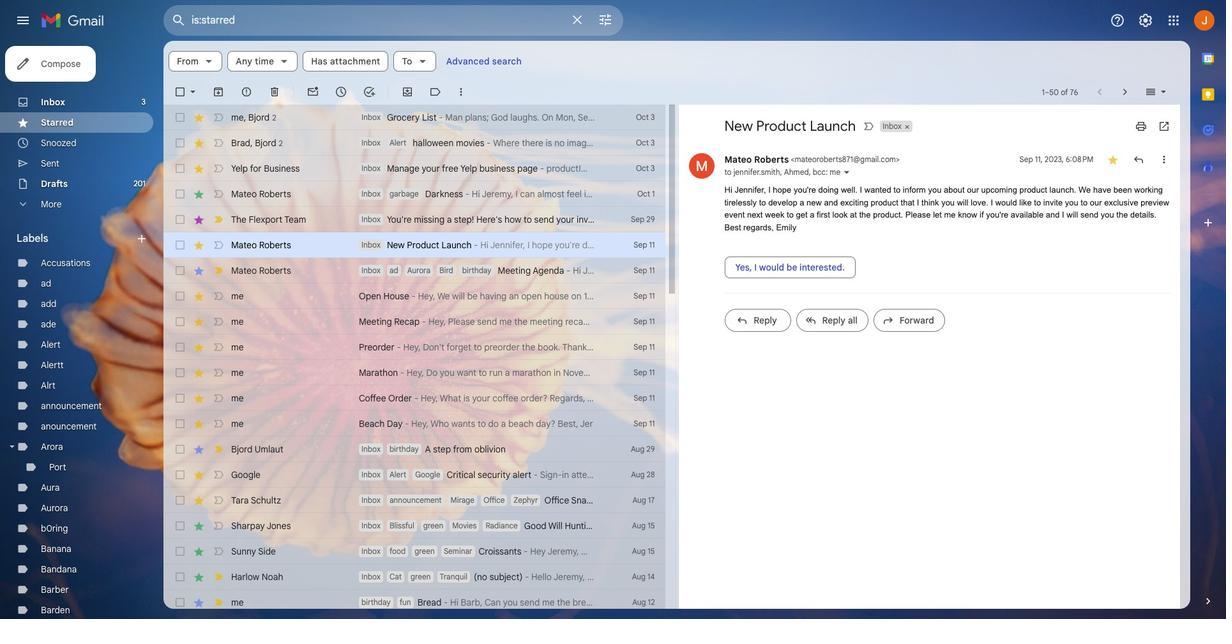 Task type: locate. For each thing, give the bounding box(es) containing it.
2 vertical spatial thanks,
[[631, 597, 662, 609]]

0 horizontal spatial jer
[[580, 418, 593, 430]]

1 vertical spatial please
[[448, 316, 475, 328]]

team
[[284, 214, 306, 225]]

emily
[[776, 223, 797, 232]]

wants
[[451, 418, 475, 430]]

0 vertical spatial green
[[423, 521, 444, 531]]

1 vertical spatial 2
[[279, 138, 283, 148]]

row up blissful
[[164, 488, 665, 514]]

be left the having
[[467, 291, 478, 302]]

1 vertical spatial alert
[[41, 339, 60, 351]]

meeting up the an
[[498, 265, 531, 277]]

1 sep 11 from the top
[[634, 240, 655, 250]]

0 vertical spatial aug 15
[[632, 521, 655, 531]]

0 vertical spatial meeting
[[498, 265, 531, 277]]

Starred checkbox
[[1107, 153, 1120, 166]]

thanks, down 10/21.
[[593, 316, 624, 328]]

any time button
[[228, 51, 298, 72]]

1 vertical spatial be
[[467, 291, 478, 302]]

google up 'tara'
[[231, 470, 261, 481]]

1 vertical spatial thanks,
[[562, 342, 594, 353]]

0 horizontal spatial be
[[467, 291, 478, 302]]

preorder
[[484, 342, 520, 353]]

- right croissants
[[524, 546, 528, 558]]

hi left barb,
[[450, 597, 459, 609]]

hey, left who
[[411, 418, 429, 430]]

0 vertical spatial oct 3
[[636, 112, 655, 122]]

main menu image
[[15, 13, 31, 28]]

product up <
[[756, 118, 807, 135]]

row containing brad
[[164, 130, 665, 156]]

know
[[958, 210, 978, 220]]

announcement inside 'new product launch' 'main content'
[[390, 496, 442, 505]]

11 for open house - hey, we will be having an open house on 10/21. cheers, jeremy
[[649, 291, 655, 301]]

sep 11 for beach day - hey, who wants to do a beach day? best, jer
[[634, 419, 655, 429]]

arora
[[41, 441, 63, 453]]

1 29 from the top
[[647, 215, 655, 224]]

free
[[442, 163, 459, 174]]

birthday
[[462, 266, 492, 275], [390, 445, 419, 454], [362, 598, 391, 608]]

inbox inside inbox manage your free yelp business page -
[[362, 164, 381, 173]]

5 row from the top
[[164, 207, 665, 233]]

3 11 from the top
[[649, 291, 655, 301]]

good
[[524, 521, 547, 532]]

0 vertical spatial hi
[[725, 185, 733, 195]]

1 vertical spatial product
[[407, 240, 439, 251]]

beach
[[508, 418, 534, 430]]

1 horizontal spatial aurora
[[407, 266, 431, 275]]

preview
[[1141, 198, 1170, 207]]

None checkbox
[[174, 137, 187, 149], [174, 188, 187, 201], [174, 264, 187, 277], [174, 290, 187, 303], [174, 316, 187, 328], [174, 341, 187, 354], [174, 367, 187, 379], [174, 443, 187, 456], [174, 469, 187, 482], [174, 571, 187, 584], [174, 597, 187, 609], [174, 137, 187, 149], [174, 188, 187, 201], [174, 264, 187, 277], [174, 290, 187, 303], [174, 316, 187, 328], [174, 341, 187, 354], [174, 367, 187, 379], [174, 443, 187, 456], [174, 469, 187, 482], [174, 571, 187, 584], [174, 597, 187, 609]]

0 horizontal spatial yelp
[[231, 163, 248, 174]]

thanks, down aug 14
[[631, 597, 662, 609]]

0 vertical spatial aurora
[[407, 266, 431, 275]]

2 vertical spatial green
[[411, 572, 431, 582]]

delete image
[[268, 86, 281, 98]]

1 vertical spatial ad
[[41, 278, 51, 289]]

sep 11, 2023, 6:08 pm
[[1020, 155, 1094, 164]]

0 vertical spatial launch
[[810, 118, 856, 135]]

manage
[[387, 163, 420, 174]]

3 for inbox manage your free yelp business page -
[[651, 164, 655, 173]]

0 horizontal spatial hi
[[450, 597, 459, 609]]

2 aug 15 from the top
[[632, 547, 655, 556]]

oct 3 for halloween movies -
[[636, 138, 655, 148]]

1 vertical spatial bjord
[[255, 137, 276, 149]]

0 horizontal spatial you're
[[794, 185, 816, 195]]

green right food
[[415, 547, 435, 556]]

20 row from the top
[[164, 590, 694, 616]]

2 inside me , bjord 2
[[272, 113, 276, 122]]

9 row from the top
[[164, 309, 665, 335]]

sep for coffee order - hey, what is your coffee order? regards, jeremy
[[634, 394, 647, 403]]

step!
[[454, 214, 474, 225]]

1 vertical spatial 15
[[648, 547, 655, 556]]

2 15 from the top
[[648, 547, 655, 556]]

1 horizontal spatial jer
[[595, 342, 609, 353]]

hey, for hey, what is your coffee order? regards, jeremy
[[421, 393, 438, 404]]

2 sep 11 from the top
[[634, 266, 655, 275]]

3 oct 3 from the top
[[636, 164, 655, 173]]

6 sep 11 from the top
[[634, 368, 655, 378]]

0 vertical spatial your
[[422, 163, 440, 174]]

oct for inbox manage your free yelp business page -
[[636, 164, 649, 173]]

radiance
[[486, 521, 518, 531]]

8 11 from the top
[[649, 419, 655, 429]]

0 horizontal spatial office
[[484, 496, 505, 505]]

2 vertical spatial bjord
[[231, 444, 253, 455]]

0 vertical spatial our
[[967, 185, 979, 195]]

sep
[[1020, 155, 1033, 164], [631, 215, 645, 224], [634, 240, 647, 250], [634, 266, 647, 275], [634, 291, 647, 301], [634, 317, 647, 326], [634, 342, 647, 352], [634, 368, 647, 378], [634, 394, 647, 403], [634, 419, 647, 429]]

announcement up blissful
[[390, 496, 442, 505]]

good will hunting
[[524, 521, 597, 532]]

well.
[[841, 185, 858, 195]]

a right do
[[501, 418, 506, 430]]

0 horizontal spatial announcement
[[41, 401, 102, 412]]

16 row from the top
[[164, 488, 665, 514]]

1 vertical spatial will
[[1067, 210, 1079, 220]]

0 vertical spatial new
[[725, 118, 753, 135]]

2 reply from the left
[[822, 315, 846, 326]]

bjord for brad
[[255, 137, 276, 149]]

be
[[787, 262, 798, 273], [467, 291, 478, 302]]

None search field
[[164, 5, 623, 36]]

2 up business
[[279, 138, 283, 148]]

be left interested.
[[787, 262, 798, 273]]

1 vertical spatial 1
[[652, 189, 655, 199]]

and down doing at the right top of page
[[824, 198, 838, 207]]

1 vertical spatial you're
[[986, 210, 1009, 220]]

yes, i would be interested. button
[[725, 257, 856, 279]]

1 15 from the top
[[648, 521, 655, 531]]

barden
[[41, 605, 70, 616]]

to left inform
[[894, 185, 901, 195]]

bread
[[573, 597, 597, 609]]

row down inbox grocery list -
[[164, 130, 665, 156]]

coffee order - hey, what is your coffee order? regards, jeremy
[[359, 393, 617, 404]]

14 row from the top
[[164, 437, 665, 462]]

1 mateo roberts from the top
[[231, 188, 291, 200]]

jeremy right the november?
[[634, 367, 664, 379]]

1 horizontal spatial hi
[[725, 185, 733, 195]]

reply all
[[822, 315, 858, 326]]

hey, right house
[[418, 291, 435, 302]]

oblivion
[[475, 444, 506, 455]]

aug for a step from oblivion
[[631, 445, 645, 454]]

exciting
[[841, 198, 869, 207]]

, down report spam image
[[244, 111, 246, 123]]

product down missing
[[407, 240, 439, 251]]

1 horizontal spatial will
[[957, 198, 969, 207]]

jer down regards,
[[580, 418, 593, 430]]

would right yes,
[[759, 262, 785, 273]]

you're right if
[[986, 210, 1009, 220]]

to left the get
[[787, 210, 794, 220]]

inbox inside inbox you're missing a step! here's how to send your inventory
[[362, 215, 381, 224]]

aug 15 up aug 14
[[632, 547, 655, 556]]

0 vertical spatial alert
[[390, 138, 406, 148]]

1 vertical spatial mateo roberts
[[231, 240, 291, 251]]

5 sep 11 from the top
[[634, 342, 655, 352]]

your
[[422, 163, 440, 174], [557, 214, 575, 225], [472, 393, 490, 404]]

sep 11 for preorder - hey, don't forget to preorder the book. thanks, jer
[[634, 342, 655, 352]]

aug 12
[[633, 598, 655, 608]]

row down inbox new product launch - at top left
[[164, 258, 665, 284]]

will
[[549, 521, 563, 532]]

sep 11
[[634, 240, 655, 250], [634, 266, 655, 275], [634, 291, 655, 301], [634, 317, 655, 326], [634, 342, 655, 352], [634, 368, 655, 378], [634, 394, 655, 403], [634, 419, 655, 429]]

1 up sep 29
[[652, 189, 655, 199]]

1 vertical spatial green
[[415, 547, 435, 556]]

row containing the flexport team
[[164, 207, 665, 233]]

1 row from the top
[[164, 105, 665, 130]]

more image
[[455, 86, 468, 98]]

ad
[[390, 266, 398, 275], [41, 278, 51, 289]]

2 vertical spatial your
[[472, 393, 490, 404]]

29 down oct 1
[[647, 215, 655, 224]]

- right order
[[414, 393, 418, 404]]

, left ahmed on the right of page
[[780, 167, 782, 177]]

we inside hi jennifer, i hope you're doing well. i wanted to inform you about our upcoming product launch. we have been working tirelessly to develop a new and exciting product that i think you will love. i would like to invite you to our exclusive preview event next week to get a first look at the product. please let me know if you're available and i will send you the details. best regards, emily
[[1079, 185, 1091, 195]]

sep for inbox you're missing a step! here's how to send your inventory
[[631, 215, 645, 224]]

0 vertical spatial would
[[996, 198, 1017, 207]]

1 horizontal spatial meeting
[[498, 265, 531, 277]]

aug for bread
[[633, 598, 646, 608]]

11 for meeting recap - hey, please send me the meeting recap. thanks, jer
[[649, 317, 655, 326]]

- right recap
[[422, 316, 426, 328]]

row
[[164, 105, 665, 130], [164, 130, 665, 156], [164, 156, 665, 181], [164, 181, 665, 207], [164, 207, 665, 233], [164, 233, 665, 258], [164, 258, 665, 284], [164, 284, 671, 309], [164, 309, 665, 335], [164, 335, 665, 360], [164, 360, 665, 386], [164, 386, 665, 411], [164, 411, 665, 437], [164, 437, 665, 462], [164, 462, 665, 488], [164, 488, 665, 514], [164, 514, 665, 539], [164, 539, 665, 565], [164, 565, 665, 590], [164, 590, 694, 616]]

15 down 17
[[648, 521, 655, 531]]

aug
[[631, 445, 645, 454], [631, 470, 645, 480], [633, 496, 646, 505], [632, 521, 646, 531], [632, 547, 646, 556], [632, 572, 646, 582], [633, 598, 646, 608]]

0 horizontal spatial 2
[[272, 113, 276, 122]]

2
[[272, 113, 276, 122], [279, 138, 283, 148]]

sunny
[[231, 546, 256, 558]]

hey, for hey, who wants to do a beach day? best, jer
[[411, 418, 429, 430]]

0 horizontal spatial ad
[[41, 278, 51, 289]]

0 vertical spatial 29
[[647, 215, 655, 224]]

alertt link
[[41, 360, 64, 371]]

row down blissful
[[164, 539, 665, 565]]

1 vertical spatial best,
[[558, 418, 578, 430]]

aug up aug 28
[[631, 445, 645, 454]]

aurora inside 'new product launch' 'main content'
[[407, 266, 431, 275]]

1 horizontal spatial would
[[996, 198, 1017, 207]]

1 horizontal spatial ad
[[390, 266, 398, 275]]

- right subject)
[[525, 572, 529, 583]]

2 inside brad , bjord 2
[[279, 138, 283, 148]]

0 horizontal spatial best,
[[558, 418, 578, 430]]

green for croissants -
[[415, 547, 435, 556]]

row up garbage
[[164, 156, 665, 181]]

you're
[[794, 185, 816, 195], [986, 210, 1009, 220]]

office up will at bottom left
[[545, 495, 569, 507]]

announcement inside "labels" navigation
[[41, 401, 102, 412]]

the flexport team
[[231, 214, 306, 225]]

6 11 from the top
[[649, 368, 655, 378]]

1 horizontal spatial you're
[[986, 210, 1009, 220]]

18 row from the top
[[164, 539, 665, 565]]

2 row from the top
[[164, 130, 665, 156]]

alert
[[390, 138, 406, 148], [41, 339, 60, 351], [390, 470, 406, 480]]

you down the about at the right of the page
[[942, 198, 955, 207]]

2 vertical spatial mateo roberts
[[231, 265, 291, 277]]

1 vertical spatial new
[[387, 240, 405, 251]]

noah
[[262, 572, 283, 583]]

and
[[824, 198, 838, 207], [1046, 210, 1060, 220]]

jennifer.smith
[[734, 167, 780, 177]]

any time
[[236, 56, 274, 67]]

please inside hi jennifer, i hope you're doing well. i wanted to inform you about our upcoming product launch. we have been working tirelessly to develop a new and exciting product that i think you will love. i would like to invite you to our exclusive preview event next week to get a first look at the product. please let me know if you're available and i will send you the details. best regards, emily
[[906, 210, 931, 220]]

1 horizontal spatial reply
[[822, 315, 846, 326]]

the left bread
[[557, 597, 571, 609]]

1 vertical spatial hi
[[450, 597, 459, 609]]

alert up alertt link
[[41, 339, 60, 351]]

starred link
[[41, 117, 74, 128]]

sep for preorder - hey, don't forget to preorder the book. thanks, jer
[[634, 342, 647, 352]]

we down bird
[[437, 291, 450, 302]]

jer down the cheers,
[[626, 316, 639, 328]]

1 yelp from the left
[[231, 163, 248, 174]]

will up know
[[957, 198, 969, 207]]

0 horizontal spatial launch
[[442, 240, 472, 251]]

- right bread
[[444, 597, 448, 609]]

labels navigation
[[0, 41, 164, 620]]

1 11 from the top
[[649, 240, 655, 250]]

0 vertical spatial mateo roberts
[[231, 188, 291, 200]]

recap
[[394, 316, 420, 328]]

7 11 from the top
[[649, 394, 655, 403]]

1 left 50
[[1042, 87, 1045, 97]]

our up love. on the top of the page
[[967, 185, 979, 195]]

week
[[765, 210, 785, 220]]

send down have
[[1081, 210, 1099, 220]]

2 for me
[[272, 113, 276, 122]]

yes,
[[736, 262, 752, 273]]

green right cat
[[411, 572, 431, 582]]

archive image
[[212, 86, 225, 98]]

aurora
[[407, 266, 431, 275], [41, 503, 68, 514]]

row down manage
[[164, 181, 665, 207]]

oct for inbox grocery list -
[[636, 112, 649, 122]]

reply for reply all
[[822, 315, 846, 326]]

1 50 of 76
[[1042, 87, 1079, 97]]

thanks,
[[593, 316, 624, 328], [562, 342, 594, 353], [631, 597, 662, 609]]

6 row from the top
[[164, 233, 665, 258]]

row down you're
[[164, 233, 665, 258]]

inbox button
[[880, 121, 903, 132]]

hi
[[725, 185, 733, 195], [450, 597, 459, 609]]

1 oct 3 from the top
[[636, 112, 655, 122]]

29
[[647, 215, 655, 224], [647, 445, 655, 454]]

0 horizontal spatial meeting
[[359, 316, 392, 328]]

meeting up the preorder at the bottom left of page
[[359, 316, 392, 328]]

row up "a" at bottom
[[164, 411, 665, 437]]

4 row from the top
[[164, 181, 665, 207]]

i right well. at the right of the page
[[860, 185, 862, 195]]

me inside hi jennifer, i hope you're doing well. i wanted to inform you about our upcoming product launch. we have been working tirelessly to develop a new and exciting product that i think you will love. i would like to invite you to our exclusive preview event next week to get a first look at the product. please let me know if you're available and i will send you the details. best regards, emily
[[944, 210, 956, 220]]

will down bird
[[452, 291, 465, 302]]

3 mateo roberts from the top
[[231, 265, 291, 277]]

would down upcoming
[[996, 198, 1017, 207]]

0 horizontal spatial your
[[422, 163, 440, 174]]

1 horizontal spatial we
[[1079, 185, 1091, 195]]

inbox inside button
[[883, 121, 902, 131]]

sep for marathon - hey, do you want to run a marathon in november? best, jeremy
[[634, 368, 647, 378]]

0 vertical spatial and
[[824, 198, 838, 207]]

aug for croissants
[[632, 547, 646, 556]]

0 vertical spatial ad
[[390, 266, 398, 275]]

hey, for hey, we will be having an open house on 10/21. cheers, jeremy
[[418, 291, 435, 302]]

0 horizontal spatial will
[[452, 291, 465, 302]]

2 vertical spatial will
[[452, 291, 465, 302]]

1 horizontal spatial product
[[756, 118, 807, 135]]

2 horizontal spatial will
[[1067, 210, 1079, 220]]

8 sep 11 from the top
[[634, 419, 655, 429]]

mirage
[[451, 496, 475, 505]]

0 horizontal spatial please
[[448, 316, 475, 328]]

aurora up "b0ring" link
[[41, 503, 68, 514]]

oct for darkness -
[[638, 189, 650, 199]]

11,
[[1035, 155, 1043, 164]]

blissful
[[390, 521, 414, 531]]

alert down day
[[390, 470, 406, 480]]

4 sep 11 from the top
[[634, 317, 655, 326]]

0 vertical spatial 2
[[272, 113, 276, 122]]

3 inside "labels" navigation
[[142, 97, 146, 107]]

2 vertical spatial alert
[[390, 470, 406, 480]]

1 vertical spatial our
[[1090, 198, 1102, 207]]

you're up new
[[794, 185, 816, 195]]

6:08 pm
[[1066, 155, 1094, 164]]

0 vertical spatial we
[[1079, 185, 1091, 195]]

alrt
[[41, 380, 55, 392]]

2 oct 3 from the top
[[636, 138, 655, 148]]

1 reply from the left
[[754, 315, 777, 326]]

1 vertical spatial meeting
[[359, 316, 392, 328]]

announcement up anouncement link
[[41, 401, 102, 412]]

ad inside "labels" navigation
[[41, 278, 51, 289]]

row down house
[[164, 309, 665, 335]]

1 horizontal spatial 2
[[279, 138, 283, 148]]

open
[[521, 291, 542, 302]]

ad inside row
[[390, 266, 398, 275]]

your right "is"
[[472, 393, 490, 404]]

google down "a" at bottom
[[415, 470, 440, 480]]

jer
[[626, 316, 639, 328], [595, 342, 609, 353], [580, 418, 593, 430]]

the left book.
[[522, 342, 536, 353]]

accusations link
[[41, 257, 90, 269]]

2 29 from the top
[[647, 445, 655, 454]]

product up like
[[1020, 185, 1048, 195]]

critical security alert -
[[447, 470, 540, 481]]

hey, left what
[[421, 393, 438, 404]]

alert for halloween movies -
[[390, 138, 406, 148]]

older image
[[1119, 86, 1132, 98]]

3 sep 11 from the top
[[634, 291, 655, 301]]

1 vertical spatial aurora
[[41, 503, 68, 514]]

port link
[[49, 462, 66, 473]]

halloween
[[413, 137, 454, 149]]

birthday left fun
[[362, 598, 391, 608]]

1 horizontal spatial please
[[906, 210, 931, 220]]

have
[[1094, 185, 1112, 195]]

croissants
[[479, 546, 522, 558]]

1 horizontal spatial product
[[1020, 185, 1048, 195]]

0 vertical spatial product
[[756, 118, 807, 135]]

a
[[425, 444, 431, 455]]

3 row from the top
[[164, 156, 665, 181]]

new up jennifer.smith
[[725, 118, 753, 135]]

labels image
[[429, 86, 442, 98]]

row containing tara schultz
[[164, 488, 665, 514]]

subject)
[[490, 572, 523, 583]]

from
[[453, 444, 472, 455]]

ade link
[[41, 319, 56, 330]]

aug for (no subject)
[[632, 572, 646, 582]]

aug 14
[[632, 572, 655, 582]]

1 vertical spatial your
[[557, 214, 575, 225]]

i right yes,
[[755, 262, 757, 273]]

0 horizontal spatial google
[[231, 470, 261, 481]]

0 horizontal spatial 1
[[652, 189, 655, 199]]

2 vertical spatial oct 3
[[636, 164, 655, 173]]

7 row from the top
[[164, 258, 665, 284]]

working
[[1135, 185, 1163, 195]]

please up forget
[[448, 316, 475, 328]]

grocery
[[387, 112, 420, 123]]

2 horizontal spatial jer
[[626, 316, 639, 328]]

labels heading
[[17, 233, 135, 245]]

jeremy down the november?
[[587, 393, 617, 404]]

available
[[1011, 210, 1044, 220]]

5 11 from the top
[[649, 342, 655, 352]]

1 vertical spatial 29
[[647, 445, 655, 454]]

think
[[922, 198, 939, 207]]

and down invite
[[1046, 210, 1060, 220]]

1 vertical spatial jer
[[595, 342, 609, 353]]

sep 11 for marathon - hey, do you want to run a marathon in november? best, jeremy
[[634, 368, 655, 378]]

starred image
[[1107, 153, 1120, 166]]

None checkbox
[[174, 86, 187, 98], [174, 111, 187, 124], [174, 162, 187, 175], [174, 213, 187, 226], [174, 239, 187, 252], [174, 392, 187, 405], [174, 418, 187, 431], [174, 494, 187, 507], [174, 520, 187, 533], [174, 546, 187, 558], [174, 86, 187, 98], [174, 111, 187, 124], [174, 162, 187, 175], [174, 213, 187, 226], [174, 239, 187, 252], [174, 392, 187, 405], [174, 418, 187, 431], [174, 494, 187, 507], [174, 520, 187, 533], [174, 546, 187, 558]]

harlow noah
[[231, 572, 283, 583]]

19 row from the top
[[164, 565, 665, 590]]

- right movies
[[487, 137, 491, 149]]

add to tasks image
[[363, 86, 376, 98]]

15 row from the top
[[164, 462, 665, 488]]

to left jennifer.smith
[[725, 167, 732, 177]]

compose
[[41, 58, 81, 70]]

schultz
[[251, 495, 281, 507]]

11 row from the top
[[164, 360, 665, 386]]

inbox you're missing a step! here's how to send your inventory
[[362, 214, 617, 225]]

event
[[725, 210, 745, 220]]

to up next
[[759, 198, 766, 207]]

0 horizontal spatial product
[[871, 198, 899, 207]]

oct for halloween movies -
[[636, 138, 649, 148]]

yelp left for at the left of the page
[[231, 163, 248, 174]]

4 11 from the top
[[649, 317, 655, 326]]

row down recap
[[164, 335, 665, 360]]

darkness
[[425, 188, 463, 200]]

send
[[1081, 210, 1099, 220], [534, 214, 554, 225], [477, 316, 497, 328], [520, 597, 540, 609]]

17 row from the top
[[164, 514, 665, 539]]

sep 11, 2023, 6:08 pm cell
[[1020, 153, 1094, 166]]

arora link
[[41, 441, 63, 453]]

0 horizontal spatial new
[[387, 240, 405, 251]]

row containing harlow noah
[[164, 565, 665, 590]]

7 sep 11 from the top
[[634, 394, 655, 403]]

tab list
[[1191, 41, 1227, 574]]

me , bjord 2
[[231, 111, 276, 123]]

we
[[1079, 185, 1091, 195], [437, 291, 450, 302]]

1 vertical spatial would
[[759, 262, 785, 273]]

1
[[1042, 87, 1045, 97], [652, 189, 655, 199]]

develop
[[769, 198, 798, 207]]

2 down delete icon
[[272, 113, 276, 122]]



Task type: describe. For each thing, give the bounding box(es) containing it.
settings image
[[1138, 13, 1154, 28]]

announcement link
[[41, 401, 102, 412]]

missing
[[414, 214, 445, 225]]

marathon - hey, do you want to run a marathon in november? best, jeremy
[[359, 367, 664, 379]]

clear search image
[[565, 7, 590, 33]]

1 horizontal spatial launch
[[810, 118, 856, 135]]

bjord for me
[[248, 111, 270, 123]]

security
[[478, 470, 511, 481]]

support image
[[1110, 13, 1126, 28]]

a left step!
[[447, 214, 452, 225]]

forward link
[[874, 309, 945, 332]]

, down me , bjord 2
[[250, 137, 253, 149]]

a right the get
[[810, 210, 815, 220]]

want
[[457, 367, 477, 379]]

bandana
[[41, 564, 77, 576]]

sep for open house - hey, we will be having an open house on 10/21. cheers, jeremy
[[634, 291, 647, 301]]

to right how
[[524, 214, 532, 225]]

has
[[311, 56, 328, 67]]

sep inside cell
[[1020, 155, 1033, 164]]

office for office snacks
[[545, 495, 569, 507]]

, left bcc:
[[809, 167, 811, 177]]

oct 1
[[638, 189, 655, 199]]

in
[[554, 367, 561, 379]]

alert link
[[41, 339, 60, 351]]

to button
[[394, 51, 436, 72]]

mateo roberts for meeting
[[231, 265, 291, 277]]

sharpay jones
[[231, 521, 291, 532]]

29 for you're missing a step! here's how to send your inventory
[[647, 215, 655, 224]]

0 horizontal spatial our
[[967, 185, 979, 195]]

- right page
[[540, 163, 544, 174]]

will inside row
[[452, 291, 465, 302]]

mateo roberts < mateoroberts871@gmail.com >
[[725, 154, 900, 165]]

movies
[[456, 137, 485, 149]]

a right run
[[505, 367, 510, 379]]

mateo roberts for darkness
[[231, 188, 291, 200]]

you down "launch."
[[1065, 198, 1079, 207]]

11 for marathon - hey, do you want to run a marathon in november? best, jeremy
[[649, 368, 655, 378]]

umlaut
[[255, 444, 284, 455]]

1 vertical spatial launch
[[442, 240, 472, 251]]

2 mateo roberts from the top
[[231, 240, 291, 251]]

- right the preorder at the bottom left of page
[[397, 342, 401, 353]]

you down exclusive
[[1101, 210, 1115, 220]]

>
[[896, 155, 900, 164]]

do
[[426, 367, 438, 379]]

new inside row
[[387, 240, 405, 251]]

- right the marathon
[[400, 367, 404, 379]]

- down step!
[[474, 240, 478, 251]]

green for (no subject) -
[[411, 572, 431, 582]]

starred
[[41, 117, 74, 128]]

marathon
[[359, 367, 398, 379]]

new
[[807, 198, 822, 207]]

show details image
[[843, 169, 851, 176]]

new product launch main content
[[164, 41, 1191, 620]]

cheers,
[[609, 291, 640, 302]]

0 vertical spatial best,
[[612, 367, 633, 379]]

8 row from the top
[[164, 284, 671, 309]]

meeting for meeting agenda -
[[498, 265, 531, 277]]

port
[[49, 462, 66, 473]]

i right "that"
[[917, 198, 920, 207]]

1 vertical spatial product
[[871, 198, 899, 207]]

ahmed
[[784, 167, 809, 177]]

aug for critical security alert
[[631, 470, 645, 480]]

0 horizontal spatial product
[[407, 240, 439, 251]]

would inside button
[[759, 262, 785, 273]]

3 for halloween movies -
[[651, 138, 655, 148]]

1 horizontal spatial new
[[725, 118, 753, 135]]

a left new
[[800, 198, 805, 207]]

inbox manage your free yelp business page -
[[362, 163, 547, 174]]

meeting recap - hey, please send me the meeting recap. thanks, jer
[[359, 316, 639, 328]]

1 vertical spatial and
[[1046, 210, 1060, 220]]

toggle split pane mode image
[[1145, 86, 1158, 98]]

aurora inside "labels" navigation
[[41, 503, 68, 514]]

more button
[[0, 194, 153, 215]]

add
[[41, 298, 56, 310]]

you right do
[[440, 367, 455, 379]]

bandana link
[[41, 564, 77, 576]]

run
[[489, 367, 503, 379]]

send down subject)
[[520, 597, 540, 609]]

0 horizontal spatial we
[[437, 291, 450, 302]]

jeremy right 12
[[664, 597, 694, 609]]

aura
[[41, 482, 60, 494]]

move to inbox image
[[401, 86, 414, 98]]

banana link
[[41, 544, 71, 555]]

reply for reply
[[754, 315, 777, 326]]

oct 3 for inbox grocery list -
[[636, 112, 655, 122]]

beach day - hey, who wants to do a beach day? best, jer
[[359, 418, 593, 430]]

page
[[517, 163, 538, 174]]

accusations
[[41, 257, 90, 269]]

order?
[[521, 393, 548, 404]]

hey, left do
[[407, 367, 424, 379]]

a step from oblivion
[[425, 444, 506, 455]]

send up preorder - hey, don't forget to preorder the book. thanks, jer
[[477, 316, 497, 328]]

to left do
[[478, 418, 486, 430]]

i inside button
[[755, 262, 757, 273]]

12 row from the top
[[164, 386, 665, 411]]

14
[[648, 572, 655, 582]]

i down invite
[[1062, 210, 1065, 220]]

the right at
[[860, 210, 871, 220]]

<
[[791, 155, 795, 164]]

- right day
[[405, 418, 409, 430]]

brad , bjord 2
[[231, 137, 283, 149]]

3 for inbox grocery list -
[[651, 112, 655, 122]]

business
[[480, 163, 515, 174]]

inbox inside inbox new product launch -
[[362, 240, 381, 250]]

inbox grocery list -
[[362, 112, 445, 123]]

advanced search
[[446, 56, 522, 67]]

bjord umlaut
[[231, 444, 284, 455]]

search mail image
[[167, 9, 190, 32]]

sep 11 for coffee order - hey, what is your coffee order? regards, jeremy
[[634, 394, 655, 403]]

inventory
[[577, 214, 614, 225]]

row containing sharpay jones
[[164, 514, 665, 539]]

add link
[[41, 298, 56, 310]]

jeremy right the cheers,
[[642, 291, 671, 302]]

coffee
[[493, 393, 519, 404]]

hope
[[773, 185, 792, 195]]

meeting
[[530, 316, 563, 328]]

you up think at the right top of the page
[[928, 185, 942, 195]]

hey, for hey, please send me the meeting recap. thanks, jer
[[429, 316, 446, 328]]

to right like
[[1034, 198, 1041, 207]]

row containing sunny side
[[164, 539, 665, 565]]

10/21.
[[584, 291, 606, 302]]

drafts link
[[41, 178, 68, 190]]

28
[[647, 470, 655, 480]]

fun
[[400, 598, 411, 608]]

row containing yelp for business
[[164, 156, 665, 181]]

office for office
[[484, 496, 505, 505]]

advanced search options image
[[593, 7, 618, 33]]

sep for meeting recap - hey, please send me the meeting recap. thanks, jer
[[634, 317, 647, 326]]

zephyr
[[514, 496, 538, 505]]

who
[[431, 418, 449, 430]]

2 yelp from the left
[[461, 163, 477, 174]]

day?
[[536, 418, 556, 430]]

alert inside "labels" navigation
[[41, 339, 60, 351]]

inbox inside inbox grocery list -
[[362, 112, 381, 122]]

- right 'list'
[[439, 112, 443, 123]]

all
[[848, 315, 858, 326]]

sunny side
[[231, 546, 276, 558]]

b0ring link
[[41, 523, 68, 535]]

for
[[250, 163, 262, 174]]

croissants -
[[479, 546, 530, 558]]

look
[[833, 210, 848, 220]]

recap.
[[565, 316, 591, 328]]

oct 3 for inbox manage your free yelp business page -
[[636, 164, 655, 173]]

gmail image
[[41, 8, 111, 33]]

reply all link
[[796, 309, 869, 332]]

aug down the 'aug 17'
[[632, 521, 646, 531]]

interested.
[[800, 262, 845, 273]]

bird
[[440, 266, 453, 275]]

- right agenda
[[567, 265, 571, 277]]

- right house
[[412, 291, 416, 302]]

i left hope
[[769, 185, 771, 195]]

to left run
[[479, 367, 487, 379]]

advanced search button
[[441, 50, 527, 73]]

aug 28
[[631, 470, 655, 480]]

be inside button
[[787, 262, 798, 273]]

0 vertical spatial will
[[957, 198, 969, 207]]

snooze image
[[335, 86, 348, 98]]

- right "alert" on the left
[[534, 470, 538, 481]]

garbage
[[390, 189, 419, 199]]

send right how
[[534, 214, 554, 225]]

Search mail text field
[[192, 14, 562, 27]]

forward
[[900, 315, 934, 326]]

2 horizontal spatial your
[[557, 214, 575, 225]]

2 for brad
[[279, 138, 283, 148]]

regards,
[[744, 223, 774, 232]]

0 vertical spatial thanks,
[[593, 316, 624, 328]]

11 for coffee order - hey, what is your coffee order? regards, jeremy
[[649, 394, 655, 403]]

sent link
[[41, 158, 59, 169]]

to right forget
[[474, 342, 482, 353]]

barber
[[41, 585, 69, 596]]

0 horizontal spatial and
[[824, 198, 838, 207]]

send inside hi jennifer, i hope you're doing well. i wanted to inform you about our upcoming product launch. we have been working tirelessly to develop a new and exciting product that i think you will love. i would like to invite you to our exclusive preview event next week to get a first look at the product. please let me know if you're available and i will send you the details. best regards, emily
[[1081, 210, 1099, 220]]

2 vertical spatial birthday
[[362, 598, 391, 608]]

row containing google
[[164, 462, 665, 488]]

you right can
[[503, 597, 518, 609]]

2 vertical spatial jer
[[580, 418, 593, 430]]

aug 17
[[633, 496, 655, 505]]

1 vertical spatial birthday
[[390, 445, 419, 454]]

inbox inside "labels" navigation
[[41, 96, 65, 108]]

29 for a step from oblivion
[[647, 445, 655, 454]]

the down exclusive
[[1117, 210, 1128, 220]]

search
[[492, 56, 522, 67]]

snoozed
[[41, 137, 76, 149]]

13 row from the top
[[164, 411, 665, 437]]

- right darkness
[[466, 188, 470, 200]]

row containing bjord umlaut
[[164, 437, 665, 462]]

alert for critical security alert -
[[390, 470, 406, 480]]

2 11 from the top
[[649, 266, 655, 275]]

mateo roberts cell
[[725, 154, 900, 165]]

i right love. on the top of the page
[[991, 198, 993, 207]]

0 vertical spatial you're
[[794, 185, 816, 195]]

0 vertical spatial product
[[1020, 185, 1048, 195]]

report spam image
[[240, 86, 253, 98]]

0 vertical spatial 1
[[1042, 87, 1045, 97]]

11 for preorder - hey, don't forget to preorder the book. thanks, jer
[[649, 342, 655, 352]]

1 aug 15 from the top
[[632, 521, 655, 531]]

the left meeting
[[514, 316, 528, 328]]

1 horizontal spatial our
[[1090, 198, 1102, 207]]

11 for beach day - hey, who wants to do a beach day? best, jer
[[649, 419, 655, 429]]

of
[[1061, 87, 1068, 97]]

10 row from the top
[[164, 335, 665, 360]]

1 horizontal spatial google
[[415, 470, 440, 480]]

first
[[817, 210, 830, 220]]

book.
[[538, 342, 560, 353]]

meeting for meeting recap - hey, please send me the meeting recap. thanks, jer
[[359, 316, 392, 328]]

aug for office snacks
[[633, 496, 646, 505]]

advanced
[[446, 56, 490, 67]]

sep 11 for open house - hey, we will be having an open house on 10/21. cheers, jeremy
[[634, 291, 655, 301]]

0 vertical spatial birthday
[[462, 266, 492, 275]]

any
[[236, 56, 252, 67]]

jennifer,
[[735, 185, 766, 195]]

76
[[1070, 87, 1079, 97]]

hey, left don't
[[403, 342, 421, 353]]

to right invite
[[1081, 198, 1088, 207]]

would inside hi jennifer, i hope you're doing well. i wanted to inform you about our upcoming product launch. we have been working tirelessly to develop a new and exciting product that i think you will love. i would like to invite you to our exclusive preview event next week to get a first look at the product. please let me know if you're available and i will send you the details. best regards, emily
[[996, 198, 1017, 207]]

hi inside hi jennifer, i hope you're doing well. i wanted to inform you about our upcoming product launch. we have been working tirelessly to develop a new and exciting product that i think you will love. i would like to invite you to our exclusive preview event next week to get a first look at the product. please let me know if you're available and i will send you the details. best regards, emily
[[725, 185, 733, 195]]

sep for beach day - hey, who wants to do a beach day? best, jer
[[634, 419, 647, 429]]

harlow
[[231, 572, 259, 583]]

sep 11 for meeting recap - hey, please send me the meeting recap. thanks, jer
[[634, 317, 655, 326]]

food
[[390, 547, 406, 556]]



Task type: vqa. For each thing, say whether or not it's contained in the screenshot.
"Office" to the right
yes



